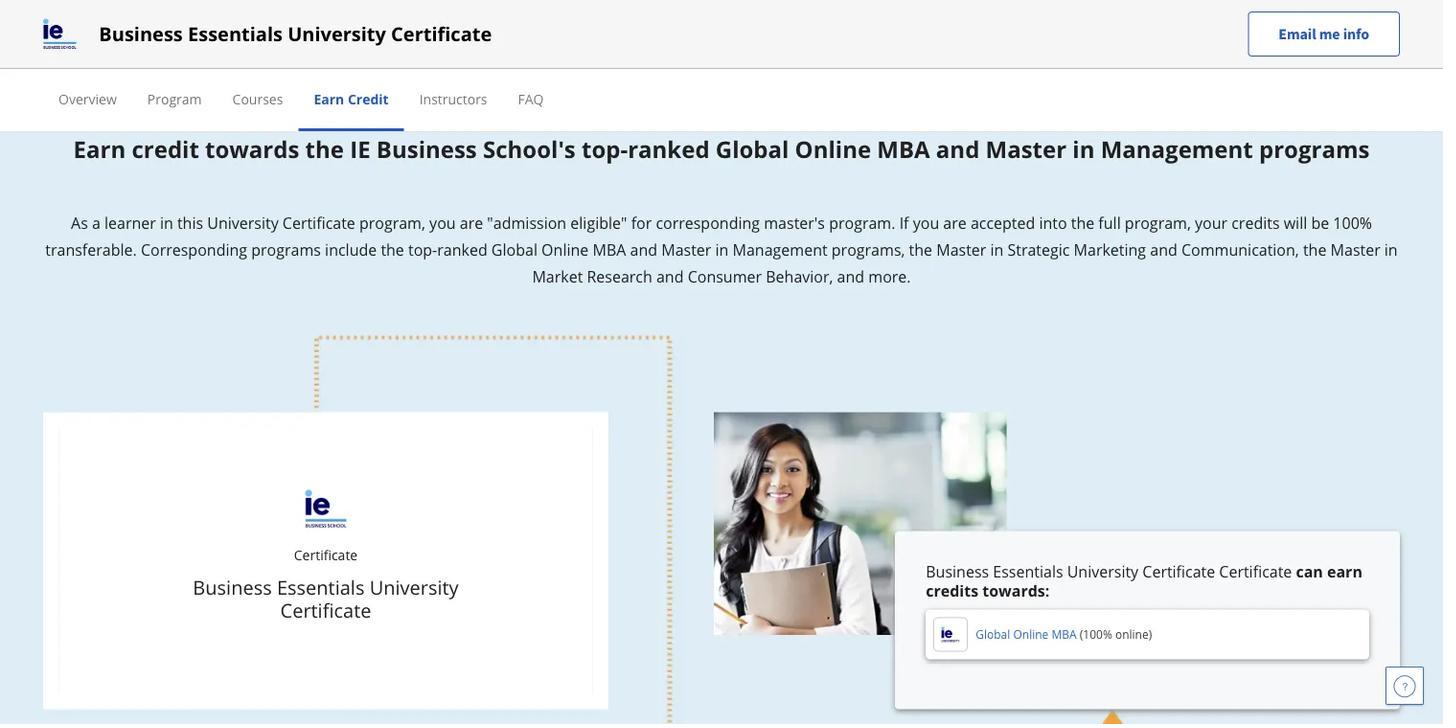 Task type: locate. For each thing, give the bounding box(es) containing it.
credits up communication,
[[1232, 212, 1280, 233]]

credits inside as a learner in this university certificate program, you are "admission eligible" for corresponding master's program. if you are accepted into the full program, your credits will be 100% transferable. corresponding programs include the top-ranked global online mba and master in management programs, the master in strategic marketing and communication, the master in market research and consumer behavior, and more.
[[1232, 212, 1280, 233]]

learner
[[104, 212, 156, 233]]

and
[[936, 133, 980, 164], [630, 239, 658, 260], [1151, 239, 1178, 260], [657, 266, 684, 286], [837, 266, 865, 286]]

ranked down certificate menu element
[[628, 133, 710, 164]]

0 horizontal spatial online
[[542, 239, 589, 260]]

0 horizontal spatial top-
[[408, 239, 437, 260]]

2 vertical spatial global
[[976, 627, 1011, 643]]

0 horizontal spatial programs
[[251, 239, 321, 260]]

courses
[[233, 90, 283, 108]]

0 vertical spatial ranked
[[628, 133, 710, 164]]

are left accepted
[[944, 212, 967, 233]]

global down "admission
[[492, 239, 538, 260]]

program,
[[359, 212, 426, 233], [1125, 212, 1191, 233]]

ranked down "admission
[[437, 239, 488, 260]]

online down towards:
[[1014, 627, 1049, 643]]

1 horizontal spatial program,
[[1125, 212, 1191, 233]]

instructors
[[420, 90, 487, 108]]

1 horizontal spatial global
[[716, 133, 789, 164]]

2 vertical spatial mba
[[1052, 627, 1077, 643]]

ranked
[[628, 133, 710, 164], [437, 239, 488, 260]]

earn
[[314, 90, 344, 108], [73, 133, 126, 164]]

you right if
[[913, 212, 940, 233]]

will
[[1284, 212, 1308, 233]]

1 vertical spatial ranked
[[437, 239, 488, 260]]

in
[[1073, 133, 1095, 164], [160, 212, 173, 233], [716, 239, 729, 260], [991, 239, 1004, 260], [1385, 239, 1398, 260]]

global online mba link
[[976, 627, 1077, 643]]

ie business school image
[[43, 19, 76, 49], [934, 618, 968, 652]]

top- right include
[[408, 239, 437, 260]]

1 horizontal spatial ranked
[[628, 133, 710, 164]]

online up market
[[542, 239, 589, 260]]

you
[[430, 212, 456, 233], [913, 212, 940, 233]]

are left "admission
[[460, 212, 483, 233]]

research
[[587, 266, 653, 286]]

faq link
[[518, 90, 544, 108]]

1 vertical spatial top-
[[408, 239, 437, 260]]

2 horizontal spatial global
[[976, 627, 1011, 643]]

earn left credit
[[314, 90, 344, 108]]

1 horizontal spatial are
[[944, 212, 967, 233]]

programs inside as a learner in this university certificate program, you are "admission eligible" for corresponding master's program. if you are accepted into the full program, your credits will be 100% transferable. corresponding programs include the top-ranked global online mba and master in management programs, the master in strategic marketing and communication, the master in market research and consumer behavior, and more.
[[251, 239, 321, 260]]

me
[[1320, 24, 1341, 44]]

certificate menu element
[[43, 69, 1400, 131]]

essentials up global online mba link
[[993, 561, 1064, 582]]

1 vertical spatial online
[[542, 239, 589, 260]]

0 horizontal spatial earn
[[73, 133, 126, 164]]

online
[[795, 133, 871, 164], [542, 239, 589, 260], [1014, 627, 1049, 643]]

2 are from the left
[[944, 212, 967, 233]]

earn credit link
[[314, 90, 389, 108]]

school's
[[483, 133, 576, 164]]

credits
[[1232, 212, 1280, 233], [926, 580, 979, 601]]

as a learner in this university certificate program, you are "admission eligible" for corresponding master's program. if you are accepted into the full program, your credits will be 100% transferable. corresponding programs include the top-ranked global online mba and master in management programs, the master in strategic marketing and communication, the master in market research and consumer behavior, and more.
[[45, 212, 1398, 286]]

0 horizontal spatial are
[[460, 212, 483, 233]]

1 vertical spatial mba
[[593, 239, 626, 260]]

programs,
[[832, 239, 905, 260]]

program
[[147, 90, 202, 108]]

mba left (
[[1052, 627, 1077, 643]]

credits left towards:
[[926, 580, 979, 601]]

2 horizontal spatial online
[[1014, 627, 1049, 643]]

programs left include
[[251, 239, 321, 260]]

the up more.
[[909, 239, 933, 260]]

business essentials university certificate
[[99, 21, 492, 47], [193, 574, 459, 624]]

0 vertical spatial global
[[716, 133, 789, 164]]

1 vertical spatial 100%
[[1083, 627, 1113, 643]]

earn
[[1328, 561, 1363, 582]]

you left "admission
[[430, 212, 456, 233]]

the
[[305, 133, 344, 164], [1071, 212, 1095, 233], [381, 239, 404, 260], [909, 239, 933, 260], [1304, 239, 1327, 260]]

program, right 'full'
[[1125, 212, 1191, 233]]

essentials
[[188, 21, 283, 47], [993, 561, 1064, 582], [277, 574, 365, 601]]

mba up "research"
[[593, 239, 626, 260]]

certificate inside as a learner in this university certificate program, you are "admission eligible" for corresponding master's program. if you are accepted into the full program, your credits will be 100% transferable. corresponding programs include the top-ranked global online mba and master in management programs, the master in strategic marketing and communication, the master in market research and consumer behavior, and more.
[[283, 212, 355, 233]]

top-
[[582, 133, 628, 164], [408, 239, 437, 260]]

university
[[288, 21, 386, 47], [207, 212, 279, 233], [1068, 561, 1139, 582], [370, 574, 459, 601]]

university inside business essentials university certificate
[[370, 574, 459, 601]]

0 vertical spatial mba
[[877, 133, 930, 164]]

ie business school image left global online mba link
[[934, 618, 968, 652]]

1 vertical spatial earn
[[73, 133, 126, 164]]

(
[[1080, 627, 1083, 643]]

program, up include
[[359, 212, 426, 233]]

online up program.
[[795, 133, 871, 164]]

100% left the online
[[1083, 627, 1113, 643]]

overview
[[58, 90, 117, 108]]

management up your
[[1101, 133, 1254, 164]]

ie
[[350, 133, 371, 164]]

0 horizontal spatial mba
[[593, 239, 626, 260]]

business
[[99, 21, 183, 47], [377, 133, 477, 164], [926, 561, 989, 582], [193, 574, 272, 601]]

programs up be
[[1259, 133, 1370, 164]]

1 vertical spatial global
[[492, 239, 538, 260]]

earn credit towards the ie business school's top-ranked global online mba and master in management programs
[[73, 133, 1370, 164]]

0 horizontal spatial global
[[492, 239, 538, 260]]

more.
[[869, 266, 911, 286]]

are
[[460, 212, 483, 233], [944, 212, 967, 233]]

include
[[325, 239, 377, 260]]

ranked inside as a learner in this university certificate program, you are "admission eligible" for corresponding master's program. if you are accepted into the full program, your credits will be 100% transferable. corresponding programs include the top-ranked global online mba and master in management programs, the master in strategic marketing and communication, the master in market research and consumer behavior, and more.
[[437, 239, 488, 260]]

0 horizontal spatial program,
[[359, 212, 426, 233]]

1 horizontal spatial you
[[913, 212, 940, 233]]

global inside as a learner in this university certificate program, you are "admission eligible" for corresponding master's program. if you are accepted into the full program, your credits will be 100% transferable. corresponding programs include the top-ranked global online mba and master in management programs, the master in strategic marketing and communication, the master in market research and consumer behavior, and more.
[[492, 239, 538, 260]]

earn inside certificate menu element
[[314, 90, 344, 108]]

0 vertical spatial 100%
[[1334, 212, 1373, 233]]

1 horizontal spatial earn
[[314, 90, 344, 108]]

0 horizontal spatial you
[[430, 212, 456, 233]]

master
[[986, 133, 1067, 164], [662, 239, 712, 260], [937, 239, 987, 260], [1331, 239, 1381, 260]]

email
[[1279, 24, 1317, 44]]

the down be
[[1304, 239, 1327, 260]]

communication,
[[1182, 239, 1300, 260]]

2 you from the left
[[913, 212, 940, 233]]

0 vertical spatial earn
[[314, 90, 344, 108]]

0 vertical spatial credits
[[1232, 212, 1280, 233]]

2 horizontal spatial mba
[[1052, 627, 1077, 643]]

ie business school image
[[305, 490, 346, 528]]

ie business school image up overview
[[43, 19, 76, 49]]

0 vertical spatial ie business school image
[[43, 19, 76, 49]]

this
[[177, 212, 203, 233]]

top- up eligible"
[[582, 133, 628, 164]]

full
[[1099, 212, 1121, 233]]

global down certificate menu element
[[716, 133, 789, 164]]

credit
[[348, 90, 389, 108]]

1 horizontal spatial top-
[[582, 133, 628, 164]]

1 horizontal spatial credits
[[1232, 212, 1280, 233]]

faq
[[518, 90, 544, 108]]

online inside as a learner in this university certificate program, you are "admission eligible" for corresponding master's program. if you are accepted into the full program, your credits will be 100% transferable. corresponding programs include the top-ranked global online mba and master in management programs, the master in strategic marketing and communication, the master in market research and consumer behavior, and more.
[[542, 239, 589, 260]]

0 vertical spatial top-
[[582, 133, 628, 164]]

management down master's
[[733, 239, 828, 260]]

business essentials university certificate up courses link
[[99, 21, 492, 47]]

management
[[1101, 133, 1254, 164], [733, 239, 828, 260]]

eligible"
[[571, 212, 627, 233]]

programs
[[1259, 133, 1370, 164], [251, 239, 321, 260]]

0 horizontal spatial 100%
[[1083, 627, 1113, 643]]

0 horizontal spatial ranked
[[437, 239, 488, 260]]

100%
[[1334, 212, 1373, 233], [1083, 627, 1113, 643]]

1 vertical spatial programs
[[251, 239, 321, 260]]

0 horizontal spatial management
[[733, 239, 828, 260]]

1 horizontal spatial mba
[[877, 133, 930, 164]]

1 vertical spatial ie business school image
[[934, 618, 968, 652]]

the left 'full'
[[1071, 212, 1095, 233]]

1 horizontal spatial management
[[1101, 133, 1254, 164]]

top- inside as a learner in this university certificate program, you are "admission eligible" for corresponding master's program. if you are accepted into the full program, your credits will be 100% transferable. corresponding programs include the top-ranked global online mba and master in management programs, the master in strategic marketing and communication, the master in market research and consumer behavior, and more.
[[408, 239, 437, 260]]

can earn credits towards:
[[926, 561, 1363, 601]]

essentials down ie business school icon
[[277, 574, 365, 601]]

1 horizontal spatial 100%
[[1334, 212, 1373, 233]]

global
[[716, 133, 789, 164], [492, 239, 538, 260], [976, 627, 1011, 643]]

1 horizontal spatial online
[[795, 133, 871, 164]]

mba up if
[[877, 133, 930, 164]]

1 vertical spatial credits
[[926, 580, 979, 601]]

consumer
[[688, 266, 762, 286]]

1 vertical spatial management
[[733, 239, 828, 260]]

0 horizontal spatial credits
[[926, 580, 979, 601]]

mba inside as a learner in this university certificate program, you are "admission eligible" for corresponding master's program. if you are accepted into the full program, your credits will be 100% transferable. corresponding programs include the top-ranked global online mba and master in management programs, the master in strategic marketing and communication, the master in market research and consumer behavior, and more.
[[593, 239, 626, 260]]

behavior,
[[766, 266, 833, 286]]

earn down overview link
[[73, 133, 126, 164]]

mba
[[877, 133, 930, 164], [593, 239, 626, 260], [1052, 627, 1077, 643]]

and down the 'programs,'
[[837, 266, 865, 286]]

100% right be
[[1334, 212, 1373, 233]]

certificate
[[391, 21, 492, 47], [283, 212, 355, 233], [294, 546, 358, 564], [1143, 561, 1216, 582], [1220, 561, 1292, 582], [280, 597, 371, 624]]

be
[[1312, 212, 1330, 233]]

0 vertical spatial programs
[[1259, 133, 1370, 164]]

overview link
[[58, 90, 117, 108]]

global down towards:
[[976, 627, 1011, 643]]

business essentials university certificate down ie business school icon
[[193, 574, 459, 624]]

courses link
[[233, 90, 283, 108]]

the right include
[[381, 239, 404, 260]]



Task type: describe. For each thing, give the bounding box(es) containing it.
"admission
[[487, 212, 567, 233]]

your
[[1195, 212, 1228, 233]]

essentials inside business essentials university certificate
[[277, 574, 365, 601]]

and up accepted
[[936, 133, 980, 164]]

essentials up courses on the top of page
[[188, 21, 283, 47]]

credits inside can earn credits towards:
[[926, 580, 979, 601]]

100% inside as a learner in this university certificate program, you are "admission eligible" for corresponding master's program. if you are accepted into the full program, your credits will be 100% transferable. corresponding programs include the top-ranked global online mba and master in management programs, the master in strategic marketing and communication, the master in market research and consumer behavior, and more.
[[1334, 212, 1373, 233]]

1 vertical spatial business essentials university certificate
[[193, 574, 459, 624]]

towards:
[[983, 580, 1050, 601]]

corresponding
[[656, 212, 760, 233]]

info
[[1344, 24, 1370, 44]]

program link
[[147, 90, 202, 108]]

the left ie
[[305, 133, 344, 164]]

0 vertical spatial online
[[795, 133, 871, 164]]

1 program, from the left
[[359, 212, 426, 233]]

credit
[[132, 133, 199, 164]]

email me info
[[1279, 24, 1370, 44]]

towards
[[205, 133, 299, 164]]

for
[[631, 212, 652, 233]]

program.
[[829, 212, 896, 233]]

1 horizontal spatial programs
[[1259, 133, 1370, 164]]

transferable.
[[45, 239, 137, 260]]

1 horizontal spatial ie business school image
[[934, 618, 968, 652]]

and down "for"
[[630, 239, 658, 260]]

help center image
[[1394, 675, 1417, 698]]

0 vertical spatial management
[[1101, 133, 1254, 164]]

marketing
[[1074, 239, 1147, 260]]

online
[[1116, 627, 1149, 643]]

1 you from the left
[[430, 212, 456, 233]]

into
[[1039, 212, 1067, 233]]

0 vertical spatial business essentials university certificate
[[99, 21, 492, 47]]

as
[[71, 212, 88, 233]]

and right marketing
[[1151, 239, 1178, 260]]

global online mba ( 100% online )
[[976, 627, 1152, 643]]

a
[[92, 212, 101, 233]]

if
[[900, 212, 909, 233]]

1 are from the left
[[460, 212, 483, 233]]

0 horizontal spatial ie business school image
[[43, 19, 76, 49]]

earn credit
[[314, 90, 389, 108]]

)
[[1149, 627, 1152, 643]]

earn for earn credit
[[314, 90, 344, 108]]

2 vertical spatial online
[[1014, 627, 1049, 643]]

master's
[[764, 212, 825, 233]]

can
[[1296, 561, 1324, 582]]

instructors link
[[420, 90, 487, 108]]

earn for earn credit towards the ie business school's top-ranked global online mba and master in management programs
[[73, 133, 126, 164]]

university inside as a learner in this university certificate program, you are "admission eligible" for corresponding master's program. if you are accepted into the full program, your credits will be 100% transferable. corresponding programs include the top-ranked global online mba and master in management programs, the master in strategic marketing and communication, the master in market research and consumer behavior, and more.
[[207, 212, 279, 233]]

strategic
[[1008, 239, 1070, 260]]

email me info button
[[1248, 12, 1400, 57]]

market
[[532, 266, 583, 286]]

accepted
[[971, 212, 1035, 233]]

and right "research"
[[657, 266, 684, 286]]

corresponding
[[141, 239, 247, 260]]

management inside as a learner in this university certificate program, you are "admission eligible" for corresponding master's program. if you are accepted into the full program, your credits will be 100% transferable. corresponding programs include the top-ranked global online mba and master in management programs, the master in strategic marketing and communication, the master in market research and consumer behavior, and more.
[[733, 239, 828, 260]]

business essentials university certificate certificate
[[926, 561, 1292, 582]]

2 program, from the left
[[1125, 212, 1191, 233]]



Task type: vqa. For each thing, say whether or not it's contained in the screenshot.
rightmost Earn
yes



